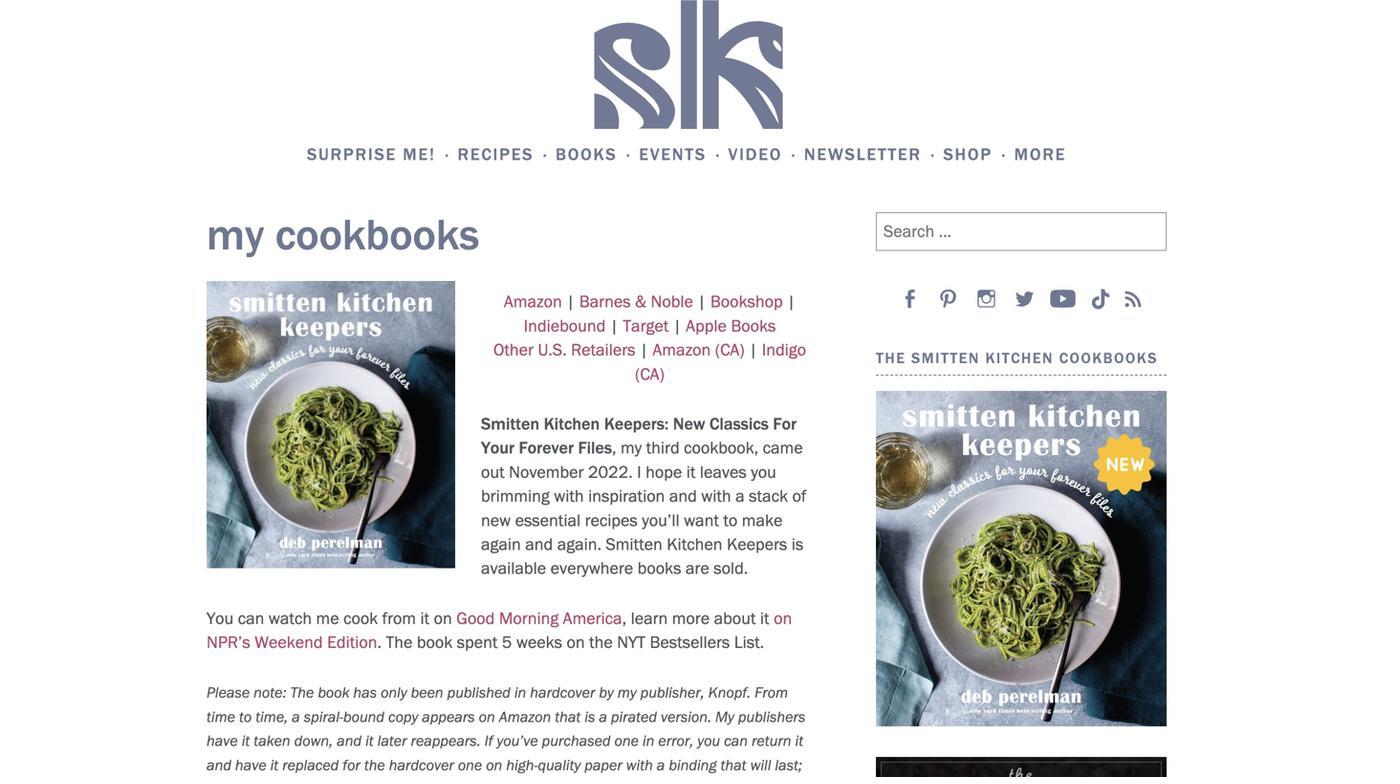 Task type: describe. For each thing, give the bounding box(es) containing it.
published
[[447, 684, 511, 703]]

npr's
[[207, 633, 251, 653]]

knopf.
[[709, 684, 751, 703]]

kitchen inside , my third cookbook, came out november 2022. i hope it leaves you brimming with inspiration and with a stack of new essential recipes you'll want to make again and again. smitten kitchen keepers is available everywhere books are sold.
[[667, 534, 723, 555]]

a down by
[[599, 709, 608, 727]]

list.
[[735, 633, 765, 653]]

bookshop link
[[711, 292, 783, 312]]

from
[[755, 684, 789, 703]]

been
[[411, 684, 444, 703]]

books link
[[556, 143, 635, 167]]

good morning america link
[[457, 608, 623, 629]]

Search … search field
[[877, 213, 1167, 251]]

amazon | barnes & noble | bookshop | indiebound | target | apple books other u.s. retailers | amazon (ca) |
[[494, 292, 796, 360]]

1 vertical spatial have
[[235, 757, 267, 775]]

, my third cookbook, came out november 2022. i hope it leaves you brimming with inspiration and with a stack of new essential recipes you'll want to make again and again. smitten kitchen keepers is available everywhere books are sold.
[[481, 438, 807, 579]]

want
[[684, 510, 719, 531]]

morning
[[499, 608, 559, 629]]

0 vertical spatial amazon
[[504, 292, 562, 312]]

| left indigo
[[749, 340, 758, 360]]

newsletter link
[[805, 143, 940, 167]]

you inside please note: the book has only been published in hardcover by my publisher, knopf. from time to time, a spiral-bound copy appears on amazon that is a pirated version. my publishers have it taken down, and it later reappears. if you've purchased one in error, you can return it and have it replaced for the hardcover one on high-quality paper with a binding that will la
[[698, 733, 721, 751]]

indiebound link
[[524, 316, 606, 336]]

is inside , my third cookbook, came out november 2022. i hope it leaves you brimming with inspiration and with a stack of new essential recipes you'll want to make again and again. smitten kitchen keepers is available everywhere books are sold.
[[792, 534, 804, 555]]

brimming
[[481, 486, 550, 507]]

twitter image
[[1012, 286, 1039, 312]]

0 vertical spatial book
[[417, 633, 453, 653]]

weeks
[[517, 633, 563, 653]]

on up if
[[479, 709, 495, 727]]

more
[[672, 608, 710, 629]]

the
[[877, 349, 907, 367]]

| up indiebound
[[567, 292, 575, 312]]

is inside please note: the book has only been published in hardcover by my publisher, knopf. from time to time, a spiral-bound copy appears on amazon that is a pirated version. my publishers have it taken down, and it later reappears. if you've purchased one in error, you can return it and have it replaced for the hardcover one on high-quality paper with a binding that will la
[[585, 709, 596, 727]]

to inside please note: the book has only been published in hardcover by my publisher, knopf. from time to time, a spiral-bound copy appears on amazon that is a pirated version. my publishers have it taken down, and it later reappears. if you've purchased one in error, you can return it and have it replaced for the hardcover one on high-quality paper with a binding that will la
[[239, 709, 252, 727]]

and up "for"
[[337, 733, 362, 751]]

0 horizontal spatial that
[[555, 709, 581, 727]]

video link
[[729, 143, 800, 167]]

and up want
[[670, 486, 697, 507]]

me
[[316, 608, 339, 629]]

a right time,
[[292, 709, 300, 727]]

barnes & noble link
[[580, 292, 694, 312]]

has
[[354, 684, 377, 703]]

please
[[207, 684, 250, 703]]

1 vertical spatial ,
[[623, 608, 627, 629]]

(ca) inside the indigo (ca)
[[635, 364, 665, 384]]

apple books link
[[686, 316, 776, 336]]

you inside , my third cookbook, came out november 2022. i hope it leaves you brimming with inspiration and with a stack of new essential recipes you'll want to make again and again. smitten kitchen keepers is available everywhere books are sold.
[[751, 462, 777, 483]]

it up list.
[[761, 608, 770, 629]]

other u.s. retailers link
[[494, 340, 636, 360]]

you
[[207, 608, 234, 629]]

reappears.
[[411, 733, 481, 751]]

it inside , my third cookbook, came out november 2022. i hope it leaves you brimming with inspiration and with a stack of new essential recipes you'll want to make again and again. smitten kitchen keepers is available everywhere books are sold.
[[687, 462, 696, 483]]

appears
[[422, 709, 475, 727]]

a inside , my third cookbook, came out november 2022. i hope it leaves you brimming with inspiration and with a stack of new essential recipes you'll want to make again and again. smitten kitchen keepers is available everywhere books are sold.
[[736, 486, 745, 507]]

my
[[716, 709, 735, 727]]

high-
[[507, 757, 538, 775]]

available
[[481, 558, 546, 579]]

it left later
[[366, 733, 374, 751]]

can inside please note: the book has only been published in hardcover by my publisher, knopf. from time to time, a spiral-bound copy appears on amazon that is a pirated version. my publishers have it taken down, and it later reappears. if you've purchased one in error, you can return it and have it replaced for the hardcover one on high-quality paper with a binding that will la
[[724, 733, 748, 751]]

you can watch me cook from it on good morning america , learn more about it
[[207, 608, 774, 629]]

surprise
[[307, 144, 397, 165]]

2022.
[[588, 462, 633, 483]]

smitten kitchen keepers: new classics for your forever files
[[481, 414, 797, 459]]

5
[[502, 633, 512, 653]]

came
[[763, 438, 803, 459]]

events link
[[639, 143, 724, 167]]

cookbooks
[[275, 208, 480, 261]]

my inside please note: the book has only been published in hardcover by my publisher, knopf. from time to time, a spiral-bound copy appears on amazon that is a pirated version. my publishers have it taken down, and it later reappears. if you've purchased one in error, you can return it and have it replaced for the hardcover one on high-quality paper with a binding that will la
[[618, 684, 637, 703]]

surprise me! link
[[307, 143, 454, 167]]

essential
[[515, 510, 581, 531]]

down,
[[294, 733, 333, 751]]

bound
[[344, 709, 385, 727]]

files
[[578, 438, 612, 459]]

newsletter
[[805, 144, 922, 165]]

recipes
[[585, 510, 638, 531]]

on down if
[[486, 757, 503, 775]]

0 vertical spatial have
[[207, 733, 238, 751]]

new
[[481, 510, 511, 531]]

for
[[773, 414, 797, 434]]

more link
[[1015, 143, 1071, 167]]

binding
[[669, 757, 717, 775]]

keepers:
[[604, 414, 669, 434]]

by
[[599, 684, 614, 703]]

| down the target
[[640, 340, 649, 360]]

version.
[[661, 709, 712, 727]]

it left the taken
[[242, 733, 250, 751]]

time
[[207, 709, 235, 727]]

later
[[378, 733, 407, 751]]

smitten
[[912, 349, 981, 367]]

spent
[[457, 633, 498, 653]]

sold.
[[714, 558, 749, 579]]

for
[[343, 757, 361, 775]]

edition
[[327, 633, 378, 653]]

error,
[[659, 733, 694, 751]]

publishers
[[739, 709, 806, 727]]

| up apple
[[698, 292, 707, 312]]

. the book spent 5 weeks on the nyt bestsellers list.
[[378, 633, 765, 653]]

recipes link
[[458, 143, 552, 167]]

i
[[637, 462, 642, 483]]

it right the return
[[796, 733, 804, 751]]

it down the taken
[[270, 757, 279, 775]]

replaced
[[282, 757, 339, 775]]

and down essential
[[526, 534, 553, 555]]

of
[[793, 486, 807, 507]]

pinterest image
[[935, 286, 962, 312]]

you've
[[497, 733, 538, 751]]

0 horizontal spatial in
[[515, 684, 527, 703]]

to inside , my third cookbook, came out november 2022. i hope it leaves you brimming with inspiration and with a stack of new essential recipes you'll want to make again and again. smitten kitchen keepers is available everywhere books are sold.
[[724, 510, 738, 531]]

0 vertical spatial hardcover
[[530, 684, 596, 703]]

u.s.
[[538, 340, 567, 360]]



Task type: locate. For each thing, give the bounding box(es) containing it.
november
[[509, 462, 584, 483]]

0 vertical spatial is
[[792, 534, 804, 555]]

0 horizontal spatial one
[[458, 757, 482, 775]]

apple
[[686, 316, 727, 336]]

instagram image
[[974, 286, 1000, 312]]

amazon
[[504, 292, 562, 312], [653, 340, 711, 360], [499, 709, 551, 727]]

1 horizontal spatial you
[[751, 462, 777, 483]]

again
[[481, 534, 521, 555]]

None search field
[[78, 46, 1245, 104]]

2 horizontal spatial with
[[702, 486, 732, 507]]

quality
[[538, 757, 581, 775]]

&
[[635, 292, 647, 312]]

barnes
[[580, 292, 631, 312]]

books down bookshop link
[[731, 316, 776, 336]]

smitten inside , my third cookbook, came out november 2022. i hope it leaves you brimming with inspiration and with a stack of new essential recipes you'll want to make again and again. smitten kitchen keepers is available everywhere books are sold.
[[606, 534, 663, 555]]

1 vertical spatial books
[[731, 316, 776, 336]]

is
[[792, 534, 804, 555], [585, 709, 596, 727]]

the right "for"
[[364, 757, 385, 775]]

0 horizontal spatial books
[[556, 144, 618, 165]]

0 horizontal spatial with
[[554, 486, 584, 507]]

1 vertical spatial can
[[724, 733, 748, 751]]

amazon up you've
[[499, 709, 551, 727]]

1 horizontal spatial with
[[627, 757, 653, 775]]

amazon down apple
[[653, 340, 711, 360]]

to right time
[[239, 709, 252, 727]]

on down america
[[567, 633, 585, 653]]

1 horizontal spatial smitten
[[606, 534, 663, 555]]

is up 'purchased'
[[585, 709, 596, 727]]

, up 2022.
[[612, 438, 617, 459]]

cookbook,
[[684, 438, 759, 459]]

1 horizontal spatial that
[[721, 757, 747, 775]]

0 horizontal spatial the
[[290, 684, 314, 703]]

time,
[[256, 709, 288, 727]]

again.
[[558, 534, 602, 555]]

0 vertical spatial you
[[751, 462, 777, 483]]

1 horizontal spatial is
[[792, 534, 804, 555]]

can down 'my'
[[724, 733, 748, 751]]

books
[[638, 558, 682, 579]]

smitten
[[481, 414, 540, 434], [606, 534, 663, 555]]

0 horizontal spatial ,
[[612, 438, 617, 459]]

smitten inside smitten kitchen keepers: new classics for your forever files
[[481, 414, 540, 434]]

publisher,
[[641, 684, 705, 703]]

about
[[714, 608, 756, 629]]

the inside please note: the book has only been published in hardcover by my publisher, knopf. from time to time, a spiral-bound copy appears on amazon that is a pirated version. my publishers have it taken down, and it later reappears. if you've purchased one in error, you can return it and have it replaced for the hardcover one on high-quality paper with a binding that will la
[[364, 757, 385, 775]]

have
[[207, 733, 238, 751], [235, 757, 267, 775]]

(ca) down target link
[[635, 364, 665, 384]]

0 horizontal spatial book
[[318, 684, 350, 703]]

kitchen
[[544, 414, 600, 434], [667, 534, 723, 555]]

1 vertical spatial in
[[643, 733, 655, 751]]

the right . at the bottom of the page
[[386, 633, 413, 653]]

0 horizontal spatial kitchen
[[544, 414, 600, 434]]

on inside on npr's weekend edition
[[774, 608, 793, 629]]

, left learn on the bottom of page
[[623, 608, 627, 629]]

bookshop
[[711, 292, 783, 312]]

1 horizontal spatial in
[[643, 733, 655, 751]]

more
[[1015, 144, 1067, 165]]

new
[[673, 414, 706, 434]]

hardcover left by
[[530, 684, 596, 703]]

feed image
[[1120, 286, 1147, 312]]

0 horizontal spatial smitten
[[481, 414, 540, 434]]

my inside , my third cookbook, came out november 2022. i hope it leaves you brimming with inspiration and with a stack of new essential recipes you'll want to make again and again. smitten kitchen keepers is available everywhere books are sold.
[[621, 438, 642, 459]]

on npr's weekend edition
[[207, 608, 793, 653]]

2 vertical spatial amazon
[[499, 709, 551, 727]]

it right from at bottom left
[[421, 608, 430, 629]]

0 vertical spatial the
[[386, 633, 413, 653]]

is right "keepers"
[[792, 534, 804, 555]]

recipes
[[458, 144, 534, 165]]

0 vertical spatial in
[[515, 684, 527, 703]]

| down noble
[[673, 316, 682, 336]]

1 vertical spatial my
[[621, 438, 642, 459]]

1 vertical spatial that
[[721, 757, 747, 775]]

1 horizontal spatial book
[[417, 633, 453, 653]]

on right about
[[774, 608, 793, 629]]

shop
[[944, 144, 993, 165]]

0 horizontal spatial to
[[239, 709, 252, 727]]

hardcover down reappears.
[[389, 757, 454, 775]]

1 vertical spatial one
[[458, 757, 482, 775]]

that up 'purchased'
[[555, 709, 581, 727]]

other
[[494, 340, 534, 360]]

the down america
[[590, 633, 613, 653]]

have down the taken
[[235, 757, 267, 775]]

you up stack
[[751, 462, 777, 483]]

0 horizontal spatial hardcover
[[389, 757, 454, 775]]

video
[[729, 144, 783, 165]]

kitchen up are
[[667, 534, 723, 555]]

1 vertical spatial book
[[318, 684, 350, 703]]

and down time
[[207, 757, 232, 775]]

return
[[752, 733, 792, 751]]

nyt
[[617, 633, 646, 653]]

0 vertical spatial my
[[207, 208, 264, 261]]

america
[[563, 608, 623, 629]]

third
[[647, 438, 680, 459]]

cook
[[344, 608, 378, 629]]

,
[[612, 438, 617, 459], [623, 608, 627, 629]]

(ca) down apple books link
[[716, 340, 745, 360]]

smitten down recipes
[[606, 534, 663, 555]]

1 vertical spatial smitten
[[606, 534, 663, 555]]

youtube image
[[1050, 286, 1077, 312]]

0 vertical spatial ,
[[612, 438, 617, 459]]

inspiration
[[589, 486, 665, 507]]

(ca)
[[716, 340, 745, 360], [635, 364, 665, 384]]

1 horizontal spatial books
[[731, 316, 776, 336]]

bestsellers
[[650, 633, 730, 653]]

the inside please note: the book has only been published in hardcover by my publisher, knopf. from time to time, a spiral-bound copy appears on amazon that is a pirated version. my publishers have it taken down, and it later reappears. if you've purchased one in error, you can return it and have it replaced for the hardcover one on high-quality paper with a binding that will la
[[290, 684, 314, 703]]

1 horizontal spatial to
[[724, 510, 738, 531]]

kitchen up files
[[544, 414, 600, 434]]

classics
[[710, 414, 769, 434]]

1 vertical spatial amazon
[[653, 340, 711, 360]]

1 vertical spatial (ca)
[[635, 364, 665, 384]]

books
[[556, 144, 618, 165], [731, 316, 776, 336]]

kitchen inside smitten kitchen keepers: new classics for your forever files
[[544, 414, 600, 434]]

| down barnes
[[610, 316, 619, 336]]

book up spiral-
[[318, 684, 350, 703]]

facebook image
[[897, 286, 924, 312]]

if
[[485, 733, 493, 751]]

1 vertical spatial the
[[364, 757, 385, 775]]

amazon (ca) link
[[653, 340, 745, 360]]

books inside amazon | barnes & noble | bookshop | indiebound | target | apple books other u.s. retailers | amazon (ca) |
[[731, 316, 776, 336]]

1 horizontal spatial hardcover
[[530, 684, 596, 703]]

None search field
[[877, 197, 1167, 251]]

my cookbooks
[[207, 208, 480, 261]]

1 horizontal spatial (ca)
[[716, 340, 745, 360]]

0 vertical spatial one
[[615, 733, 639, 751]]

1 vertical spatial hardcover
[[389, 757, 454, 775]]

book inside please note: the book has only been published in hardcover by my publisher, knopf. from time to time, a spiral-bound copy appears on amazon that is a pirated version. my publishers have it taken down, and it later reappears. if you've purchased one in error, you can return it and have it replaced for the hardcover one on high-quality paper with a binding that will la
[[318, 684, 350, 703]]

the right "note:"
[[290, 684, 314, 703]]

2 vertical spatial my
[[618, 684, 637, 703]]

only
[[381, 684, 407, 703]]

that left will
[[721, 757, 747, 775]]

stack
[[749, 486, 788, 507]]

1 horizontal spatial kitchen
[[667, 534, 723, 555]]

kitchen
[[986, 349, 1054, 367]]

with down leaves
[[702, 486, 732, 507]]

0 vertical spatial the
[[590, 633, 613, 653]]

0 vertical spatial books
[[556, 144, 618, 165]]

one
[[615, 733, 639, 751], [458, 757, 482, 775]]

1 vertical spatial kitchen
[[667, 534, 723, 555]]

can right you
[[238, 608, 265, 629]]

the
[[386, 633, 413, 653], [290, 684, 314, 703]]

the smitten kitchen cookbooks section
[[846, 197, 1167, 778]]

1 horizontal spatial ,
[[623, 608, 627, 629]]

0 horizontal spatial can
[[238, 608, 265, 629]]

have down time
[[207, 733, 238, 751]]

book left spent
[[417, 633, 453, 653]]

amazon inside please note: the book has only been published in hardcover by my publisher, knopf. from time to time, a spiral-bound copy appears on amazon that is a pirated version. my publishers have it taken down, and it later reappears. if you've purchased one in error, you can return it and have it replaced for the hardcover one on high-quality paper with a binding that will la
[[499, 709, 551, 727]]

spiral-
[[304, 709, 344, 727]]

a
[[736, 486, 745, 507], [292, 709, 300, 727], [599, 709, 608, 727], [657, 757, 665, 775]]

noble
[[651, 292, 694, 312]]

| right bookshop link
[[788, 292, 796, 312]]

taken
[[254, 733, 291, 751]]

one down pirated
[[615, 733, 639, 751]]

0 vertical spatial that
[[555, 709, 581, 727]]

1 horizontal spatial the
[[386, 633, 413, 653]]

0 horizontal spatial the
[[364, 757, 385, 775]]

1 vertical spatial you
[[698, 733, 721, 751]]

amazon up 'indiebound' link
[[504, 292, 562, 312]]

in right published
[[515, 684, 527, 703]]

none search field inside the smitten kitchen cookbooks section
[[877, 197, 1167, 251]]

the
[[590, 633, 613, 653], [364, 757, 385, 775]]

1 horizontal spatial one
[[615, 733, 639, 751]]

tiktok image
[[1091, 289, 1111, 309]]

will
[[751, 757, 772, 775]]

with inside please note: the book has only been published in hardcover by my publisher, knopf. from time to time, a spiral-bound copy appears on amazon that is a pirated version. my publishers have it taken down, and it later reappears. if you've purchased one in error, you can return it and have it replaced for the hardcover one on high-quality paper with a binding that will la
[[627, 757, 653, 775]]

smitten up your
[[481, 414, 540, 434]]

shop link
[[944, 143, 1011, 167]]

my
[[207, 208, 264, 261], [621, 438, 642, 459], [618, 684, 637, 703]]

1 horizontal spatial can
[[724, 733, 748, 751]]

the smitten kitchen cookbooks image
[[877, 391, 1167, 727]]

0 horizontal spatial (ca)
[[635, 364, 665, 384]]

0 horizontal spatial is
[[585, 709, 596, 727]]

, inside , my third cookbook, came out november 2022. i hope it leaves you brimming with inspiration and with a stack of new essential recipes you'll want to make again and again. smitten kitchen keepers is available everywhere books are sold.
[[612, 438, 617, 459]]

note:
[[254, 684, 287, 703]]

0 vertical spatial (ca)
[[716, 340, 745, 360]]

1 vertical spatial to
[[239, 709, 252, 727]]

1 horizontal spatial the
[[590, 633, 613, 653]]

a down error,
[[657, 757, 665, 775]]

events
[[639, 144, 707, 165]]

you down 'my'
[[698, 733, 721, 751]]

watch
[[269, 608, 312, 629]]

(ca) inside amazon | barnes & noble | bookshop | indiebound | target | apple books other u.s. retailers | amazon (ca) |
[[716, 340, 745, 360]]

weekend
[[255, 633, 323, 653]]

in left error,
[[643, 733, 655, 751]]

a left stack
[[736, 486, 745, 507]]

the smitten kitchen cookbooks
[[877, 349, 1159, 367]]

with up essential
[[554, 486, 584, 507]]

pirated
[[611, 709, 657, 727]]

to right want
[[724, 510, 738, 531]]

0 horizontal spatial you
[[698, 733, 721, 751]]

indigo
[[762, 340, 807, 360]]

books right recipes link
[[556, 144, 618, 165]]

forever
[[519, 438, 574, 459]]

with right paper
[[627, 757, 653, 775]]

0 vertical spatial to
[[724, 510, 738, 531]]

cookbooks
[[1060, 349, 1159, 367]]

1 vertical spatial the
[[290, 684, 314, 703]]

leaves
[[700, 462, 747, 483]]

learn
[[631, 608, 668, 629]]

you'll
[[642, 510, 680, 531]]

hardcover
[[530, 684, 596, 703], [389, 757, 454, 775]]

0 vertical spatial can
[[238, 608, 265, 629]]

it right hope
[[687, 462, 696, 483]]

with
[[554, 486, 584, 507], [702, 486, 732, 507], [627, 757, 653, 775]]

one down reappears.
[[458, 757, 482, 775]]

me!
[[403, 144, 436, 165]]

out
[[481, 462, 505, 483]]

0 vertical spatial smitten
[[481, 414, 540, 434]]

1 vertical spatial is
[[585, 709, 596, 727]]

on left good
[[434, 608, 452, 629]]

indigo (ca) link
[[635, 340, 807, 384]]

everywhere
[[551, 558, 634, 579]]

0 vertical spatial kitchen
[[544, 414, 600, 434]]

please note: the book has only been published in hardcover by my publisher, knopf. from time to time, a spiral-bound copy appears on amazon that is a pirated version. my publishers have it taken down, and it later reappears. if you've purchased one in error, you can return it and have it replaced for the hardcover one on high-quality paper with a binding that will la
[[207, 684, 806, 778]]



Task type: vqa. For each thing, say whether or not it's contained in the screenshot.
Surprise me!
yes



